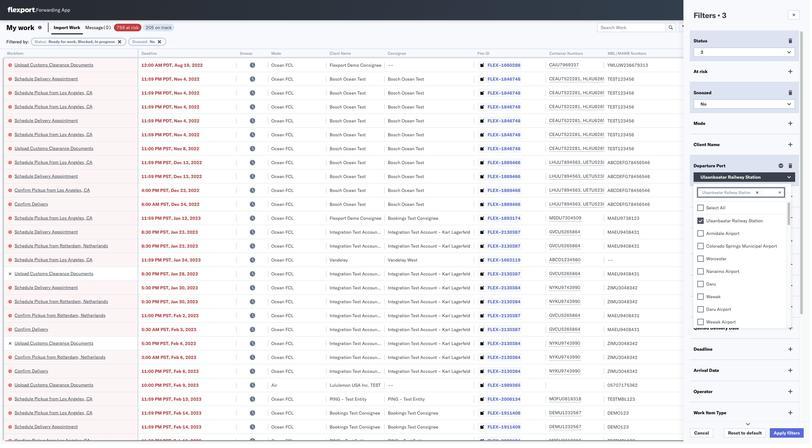 Task type: describe. For each thing, give the bounding box(es) containing it.
1 vertical spatial work
[[694, 410, 705, 416]]

am for 3:00
[[152, 355, 159, 360]]

6 1846748 from the top
[[501, 146, 521, 151]]

airport for armidale airport
[[726, 231, 740, 236]]

05707175362
[[608, 383, 638, 388]]

3 maeu9408431 from the top
[[608, 271, 640, 277]]

4 nyku9743990 from the top
[[549, 355, 581, 360]]

jaehyung for --
[[720, 257, 738, 263]]

import
[[54, 25, 68, 30]]

1 1846748 from the top
[[501, 76, 521, 82]]

destination for demo123
[[763, 410, 787, 416]]

6 schedule from the top
[[15, 159, 33, 165]]

flexport demo consignee for -
[[330, 62, 382, 68]]

2 test123456 from the top
[[608, 90, 634, 96]]

18 ocean fcl from the top
[[271, 299, 294, 305]]

pickup for 2nd "schedule pickup from los angeles, ca" button from the top of the page's schedule pickup from los angeles, ca link
[[34, 104, 48, 109]]

test
[[371, 383, 381, 388]]

mbl/mawb numbers button
[[605, 50, 710, 56]]

armidale airport
[[707, 231, 740, 236]]

1 appointment from the top
[[52, 76, 78, 82]]

choi for demo123
[[740, 410, 749, 416]]

mode inside 'button'
[[271, 51, 281, 56]]

resize handle column header for mode
[[319, 49, 327, 444]]

pst, up the 5:30 pm pst, feb 4, 2023
[[161, 327, 170, 333]]

pst, up 11:59 pm pst, jan 24, 2023
[[160, 243, 170, 249]]

11:00 pm pst, feb 2, 2023
[[141, 313, 199, 319]]

2 flex-2130384 from the top
[[488, 299, 521, 305]]

3 inside button
[[701, 49, 704, 55]]

confirm delivery link for 11:00
[[15, 368, 48, 374]]

8 ocean fcl from the top
[[271, 160, 294, 165]]

angeles, for 3rd "schedule pickup from los angeles, ca" button from the bottom
[[68, 257, 85, 263]]

aug
[[174, 62, 183, 68]]

railway inside list box
[[732, 218, 748, 224]]

item
[[706, 410, 716, 416]]

batch
[[775, 25, 787, 30]]

jan up 11:00 pm pst, feb 2, 2023
[[171, 299, 178, 305]]

3 11:59 from the top
[[141, 104, 154, 110]]

schedule pickup from los angeles, ca link for 1st "schedule pickup from los angeles, ca" button
[[15, 89, 92, 96]]

worcester
[[707, 256, 727, 262]]

6 fcl from the top
[[286, 132, 294, 138]]

1660288
[[501, 62, 521, 68]]

4 flex- from the top
[[488, 104, 501, 110]]

1 schedule pickup from los angeles, ca button from the top
[[15, 89, 92, 96]]

feb left 3,
[[171, 327, 179, 333]]

jan up 11:59 pm pst, jan 24, 2023
[[171, 243, 178, 249]]

21 flex- from the top
[[488, 341, 501, 346]]

schedule pickup from rotterdam, netherlands for 8:30 pm pst, jan 23, 2023
[[15, 243, 108, 249]]

6 11:59 from the top
[[141, 160, 154, 165]]

customs for 10:00 pm pst, feb 9, 2023
[[30, 382, 48, 388]]

from for 3rd "schedule pickup from los angeles, ca" button from the bottom
[[49, 257, 59, 263]]

3 hlxu8034992 from the top
[[617, 104, 648, 110]]

5 flex- from the top
[[488, 118, 501, 124]]

3 button
[[694, 47, 796, 57]]

1 ocean fcl from the top
[[271, 62, 294, 68]]

departure
[[694, 163, 716, 169]]

lululemon usa inc. test
[[330, 383, 381, 388]]

vessel name
[[694, 304, 721, 310]]

batch action
[[775, 25, 802, 30]]

2 schedule pickup from los angeles, ca button from the top
[[15, 103, 92, 110]]

feb up 11:00 pm pst, feb 6, 2023
[[171, 355, 179, 360]]

jan left '12,'
[[174, 215, 181, 221]]

3 schedule pickup from los angeles, ca button from the top
[[15, 131, 92, 138]]

arrival port
[[694, 194, 719, 199]]

arrival for arrival port
[[694, 194, 708, 199]]

import work
[[54, 25, 80, 30]]

confirm delivery button for 5:30 am pst, feb 3, 2023
[[15, 326, 48, 333]]

2 vertical spatial ulaanbaatar railway station
[[707, 218, 763, 224]]

flex-1660288
[[488, 62, 521, 68]]

3 ceau7522281, hlxu6269489, hlxu8034992 from the top
[[549, 104, 648, 110]]

jaehyung for maeu9408431
[[720, 229, 738, 235]]

3 1889466 from the top
[[501, 188, 521, 193]]

station inside button
[[746, 174, 761, 180]]

dec up '6:00 am pst, dec 24, 2022'
[[171, 188, 179, 193]]

3 lhuu7894563, uetu5238478 from the top
[[549, 187, 614, 193]]

5 fcl from the top
[[286, 118, 294, 124]]

from for 11:59 pm pst, feb 16, 2023's confirm pickup from los angeles, ca button
[[47, 438, 56, 444]]

apply filters button
[[770, 429, 804, 438]]

deadline inside button
[[141, 51, 157, 56]]

select all
[[707, 205, 726, 211]]

pst, up 3:00 am pst, feb 6, 2023 at the left of the page
[[160, 341, 170, 346]]

0 vertical spatial operator
[[720, 51, 735, 56]]

am for 12:00
[[155, 62, 162, 68]]

pst, down the 5:30 pm pst, feb 4, 2023
[[161, 355, 170, 360]]

pst, down 11:00 pm pst, nov 8, 2022
[[163, 160, 173, 165]]

confirm delivery for 11:00 pm pst, feb 6, 2023
[[15, 368, 48, 374]]

all
[[720, 205, 726, 211]]

22 flex- from the top
[[488, 355, 501, 360]]

mofu0618318 for 11:59 pm pst, feb 13, 2023
[[549, 396, 582, 402]]

pst, down 11:59 pm pst, jan 12, 2023
[[160, 229, 170, 235]]

8,
[[183, 146, 187, 151]]

3 fcl from the top
[[286, 90, 294, 96]]

consignee inside 'button'
[[388, 51, 406, 56]]

4 ceau7522281, hlxu6269489, hlxu8034992 from the top
[[549, 118, 648, 123]]

pst, up 11:59 pm pst, feb 16, 2023
[[163, 424, 173, 430]]

demo123 for test 20 wi team assignment
[[608, 424, 629, 430]]

1 zimu3048342 from the top
[[608, 285, 638, 291]]

name inside "button"
[[341, 51, 351, 56]]

ulaanbaatar railway station button
[[694, 173, 796, 182]]

filters
[[694, 10, 716, 20]]

5 flex-2130384 from the top
[[488, 369, 521, 374]]

lululemon
[[330, 383, 351, 388]]

23 flex- from the top
[[488, 369, 501, 374]]

4:00 pm pst, dec 23, 2022
[[141, 188, 199, 193]]

schedule delivery appointment for 11:59 pm pdt, nov 4, 2022
[[15, 118, 78, 123]]

jaehyung for demo123
[[720, 410, 738, 416]]

9 schedule from the top
[[15, 229, 33, 235]]

workitem
[[7, 51, 24, 56]]

track
[[161, 25, 172, 30]]

3 zimu3048342 from the top
[[608, 341, 638, 346]]

3 hlxu6269489, from the top
[[583, 104, 615, 110]]

pst, down the 11:59 pm pst, feb 13, 2023
[[163, 410, 173, 416]]

12,
[[182, 215, 189, 221]]

3:00 am pst, feb 6, 2023
[[141, 355, 196, 360]]

maeu9408431 for confirm pickup from rotterdam, netherlands
[[608, 313, 640, 319]]

snoozed : no
[[132, 39, 155, 44]]

savant for schedule pickup from los angeles, ca
[[734, 104, 748, 110]]

los for seventh "schedule pickup from los angeles, ca" button from the top of the page
[[60, 396, 67, 402]]

container numbers
[[549, 51, 583, 56]]

at
[[126, 25, 130, 30]]

5 ocean fcl from the top
[[271, 118, 294, 124]]

4 11:59 pm pdt, nov 4, 2022 from the top
[[141, 118, 200, 124]]

arrival date
[[694, 368, 719, 374]]

nanaimo airport
[[707, 269, 740, 274]]

6 ocean fcl from the top
[[271, 132, 294, 138]]

8 schedule pickup from los angeles, ca button from the top
[[15, 410, 92, 417]]

feb down 10:00 pm pst, feb 9, 2023 on the left of the page
[[174, 397, 182, 402]]

0 vertical spatial 3
[[722, 10, 727, 20]]

carrier name
[[694, 262, 722, 268]]

15 fcl from the top
[[286, 257, 294, 263]]

3 schedule from the top
[[15, 104, 33, 109]]

nanaimo
[[707, 269, 725, 274]]

5 11:59 from the top
[[141, 132, 154, 138]]

3 clearance from the top
[[49, 271, 69, 277]]

1 vertical spatial client name
[[694, 142, 720, 148]]

by:
[[23, 39, 29, 44]]

port for final port
[[706, 215, 715, 221]]

1 schedule from the top
[[15, 76, 33, 82]]

airport down origin
[[763, 243, 777, 249]]

11:00 pm pst, feb 6, 2023
[[141, 369, 199, 374]]

5 confirm from the top
[[15, 354, 31, 360]]

8:30 pm pst, jan 28, 2023
[[141, 271, 198, 277]]

quoted
[[694, 325, 709, 331]]

ca for 1st "schedule pickup from los angeles, ca" button
[[86, 90, 92, 95]]

4 5:30 from the top
[[141, 341, 151, 346]]

1 vertical spatial station
[[739, 190, 751, 195]]

schedule delivery appointment for 11:59 pm pst, dec 13, 2022
[[15, 173, 78, 179]]

airport for daru airport
[[717, 307, 731, 312]]

2 confirm from the top
[[15, 201, 31, 207]]

28 flex- from the top
[[488, 438, 501, 444]]

1 vertical spatial operator
[[694, 389, 713, 395]]

status : ready for work, blocked, in progress
[[35, 39, 115, 44]]

os button
[[788, 3, 803, 17]]

railway inside button
[[728, 174, 745, 180]]

20 ocean fcl from the top
[[271, 327, 294, 333]]

2 omkar from the top
[[720, 76, 733, 82]]

testmbl123 for 11:59 pm pst, feb 13, 2023
[[608, 397, 635, 402]]

daru for daru airport
[[707, 307, 716, 312]]

am for 6:00
[[152, 201, 159, 207]]

assignment
[[752, 424, 775, 430]]

2 hlxu8034992 from the top
[[617, 90, 648, 96]]

2023 right '12,'
[[190, 215, 201, 221]]

client inside "button"
[[330, 51, 340, 56]]

caiu7969337
[[549, 62, 579, 68]]

2023 down '12,'
[[187, 229, 198, 235]]

actions
[[779, 51, 792, 56]]

apply
[[774, 431, 786, 436]]

springs
[[726, 243, 741, 249]]

11:59 pm pst, feb 14, 2023 for test
[[141, 424, 202, 430]]

schedule delivery appointment button for 11:59 pm pst, feb 14, 2023
[[15, 424, 78, 431]]

2023 up 11:00 pm pst, feb 2, 2023
[[187, 299, 198, 305]]

1 confirm pickup from rotterdam, netherlands button from the top
[[15, 312, 106, 319]]

consignee name
[[694, 283, 730, 289]]

angeles, for fourth "schedule pickup from los angeles, ca" button from the top of the page
[[68, 159, 85, 165]]

6 schedule pickup from los angeles, ca button from the top
[[15, 257, 92, 264]]

0 vertical spatial 13,
[[183, 160, 190, 165]]

schedule pickup from los angeles, ca link for fourth "schedule pickup from los angeles, ca" button from the top of the page
[[15, 159, 92, 165]]

confirm delivery button for 6:00 am pst, dec 24, 2022
[[15, 201, 48, 208]]

ca for 1st "schedule pickup from los angeles, ca" button from the bottom of the page
[[86, 410, 92, 416]]

1 horizontal spatial deadline
[[694, 347, 713, 352]]

2,
[[183, 313, 187, 319]]

demo for bookings
[[347, 215, 359, 221]]

3 flex- from the top
[[488, 90, 501, 96]]

2 vertical spatial 13,
[[183, 397, 189, 402]]

1 vertical spatial ulaanbaatar
[[702, 190, 724, 195]]

to
[[741, 431, 746, 436]]

19 fcl from the top
[[286, 313, 294, 319]]

upload customs clearance documents button for 10:00 pm pst, feb 9, 2023
[[15, 382, 93, 389]]

10 flex- from the top
[[488, 188, 501, 193]]

filters
[[788, 431, 800, 436]]

5 nyku9743990 from the top
[[549, 368, 581, 374]]

7 fcl from the top
[[286, 146, 294, 151]]

colorado springs municipal airport
[[707, 243, 777, 249]]

2023 right 16,
[[191, 438, 202, 444]]

pickup for schedule pickup from los angeles, ca link associated with fourth "schedule pickup from los angeles, ca" button from the top of the page
[[34, 159, 48, 165]]

my
[[6, 23, 16, 32]]

pst, down 8:30 pm pst, jan 28, 2023 on the left of the page
[[160, 285, 170, 291]]

pickup for schedule pickup from los angeles, ca link related to sixth "schedule pickup from los angeles, ca" button from the bottom
[[34, 132, 48, 137]]

1 vertical spatial client
[[694, 142, 707, 148]]

schedule delivery appointment link for 11:59 pm pst, feb 14, 2023
[[15, 424, 78, 430]]

pst, down 10:00 pm pst, feb 9, 2023 on the left of the page
[[163, 397, 173, 402]]

for
[[61, 39, 66, 44]]

demo123 for jaehyung choi - test destination agent
[[608, 410, 629, 416]]

delivery for 11:59 pm pst, feb 14, 2023
[[34, 424, 51, 430]]

1 horizontal spatial mode
[[694, 121, 706, 126]]

delivery for 11:59 pm pst, dec 13, 2022
[[34, 173, 51, 179]]

1889466 for schedule pickup from los angeles, ca
[[501, 160, 521, 165]]

2 nyku9743990 from the top
[[549, 299, 581, 305]]

20 fcl from the top
[[286, 327, 294, 333]]

10 11:59 from the top
[[141, 397, 154, 402]]

14 flex- from the top
[[488, 243, 501, 249]]

inc.
[[362, 383, 369, 388]]

vandelay for vandelay west
[[388, 257, 406, 263]]

26 flex- from the top
[[488, 410, 501, 416]]

1 vertical spatial railway
[[725, 190, 738, 195]]

11:00 for 11:00 pm pst, feb 2, 2023
[[141, 313, 154, 319]]

airport for nanaimo airport
[[726, 269, 740, 274]]

angeles, for 1st "schedule pickup from los angeles, ca" button
[[68, 90, 85, 95]]

reset
[[728, 431, 740, 436]]

los for 11:59 pm pst, feb 16, 2023's confirm pickup from los angeles, ca button
[[57, 438, 64, 444]]

13 ocean fcl from the top
[[271, 229, 294, 235]]

-- for flex-1989365
[[388, 383, 394, 388]]

1 11:59 from the top
[[141, 76, 154, 82]]

test 20 wi team assignment
[[720, 424, 775, 430]]

pst, up 4:00 pm pst, dec 23, 2022
[[163, 174, 173, 179]]

uetu5238478 for schedule delivery appointment
[[583, 173, 614, 179]]

19,
[[184, 62, 191, 68]]

feb left 16,
[[174, 438, 182, 444]]

dec for schedule pickup from los angeles, ca
[[174, 160, 182, 165]]

wewak airport
[[707, 319, 736, 325]]

flex-1889466 for confirm delivery
[[488, 201, 521, 207]]

23, for schedule pickup from rotterdam, netherlands
[[179, 243, 186, 249]]

schedule delivery appointment button for 11:59 pm pst, dec 13, 2022
[[15, 173, 78, 180]]

angeles, for 2nd "schedule pickup from los angeles, ca" button from the top of the page
[[68, 104, 85, 109]]

2 vertical spatial ulaanbaatar
[[707, 218, 731, 224]]

apply filters
[[774, 431, 800, 436]]

forwarding app
[[36, 7, 70, 13]]

4 upload customs clearance documents link from the top
[[15, 340, 93, 346]]

9,
[[183, 383, 187, 388]]

origin
[[763, 229, 776, 235]]

feb up 11:59 pm pst, feb 16, 2023
[[174, 424, 182, 430]]

4 upload from the top
[[15, 340, 29, 346]]

8 11:59 from the top
[[141, 215, 154, 221]]

11 ocean fcl from the top
[[271, 201, 294, 207]]

pickup for first confirm pickup from rotterdam, netherlands link
[[32, 313, 46, 318]]

3 nyku9743990 from the top
[[549, 341, 581, 346]]

file exception
[[702, 25, 732, 30]]

documents for 10:00 pm pst, feb 9, 2023
[[70, 382, 93, 388]]

0 vertical spatial date
[[729, 325, 739, 331]]

7 schedule from the top
[[15, 173, 33, 179]]

4 hlxu8034992 from the top
[[617, 118, 648, 123]]

10:00 pm pst, feb 9, 2023
[[141, 383, 199, 388]]

205
[[146, 25, 154, 30]]

1 11:59 pm pdt, nov 4, 2022 from the top
[[141, 76, 200, 82]]

deadline button
[[138, 50, 231, 56]]

3 upload customs clearance documents from the top
[[15, 271, 93, 277]]

759 at risk
[[117, 25, 139, 30]]

11:59 pm pst, jan 12, 2023
[[141, 215, 201, 221]]

schedule pickup from rotterdam, netherlands button for 8:30 pm pst, jan 23, 2023
[[15, 243, 108, 250]]

10:00
[[141, 383, 154, 388]]

maeu9408431 for confirm delivery
[[608, 327, 640, 333]]

flex
[[478, 51, 485, 56]]

1889466 for confirm delivery
[[501, 201, 521, 207]]

work
[[18, 23, 34, 32]]

21 fcl from the top
[[286, 341, 294, 346]]

daru airport
[[707, 307, 731, 312]]

on
[[155, 25, 160, 30]]

2 gvcu5265864 from the top
[[549, 243, 581, 249]]

workitem button
[[4, 50, 131, 56]]

departure port
[[694, 163, 726, 169]]

filtered
[[6, 39, 22, 44]]

los for 1st "schedule pickup from los angeles, ca" button
[[60, 90, 67, 95]]

jan left 28,
[[171, 271, 178, 277]]

: for status
[[46, 39, 47, 44]]

progress
[[99, 39, 115, 44]]

ulaanbaatar inside button
[[701, 174, 727, 180]]

4 clearance from the top
[[49, 340, 69, 346]]

2023 up 10:00 pm pst, feb 9, 2023 on the left of the page
[[188, 369, 199, 374]]

mode button
[[268, 50, 320, 56]]

10 resize handle column header from the left
[[767, 49, 775, 444]]

1989365
[[501, 383, 521, 388]]

8 schedule from the top
[[15, 215, 33, 221]]

app
[[61, 7, 70, 13]]

netherlands for 5:30
[[83, 299, 108, 304]]

1893174
[[501, 215, 521, 221]]

2 confirm pickup from rotterdam, netherlands link from the top
[[15, 354, 106, 360]]

rotterdam, for 3:00 am pst, feb 6, 2023
[[57, 354, 80, 360]]

4 1846748 from the top
[[501, 118, 521, 124]]

abcd1234560
[[549, 257, 581, 263]]

pst, down 11:59 pm pst, jan 24, 2023
[[160, 271, 170, 277]]

7 confirm from the top
[[15, 438, 31, 444]]

demu1232567 for jaehyung choi - test destination agent
[[549, 410, 582, 416]]

16 fcl from the top
[[286, 271, 294, 277]]

appointment for 11:59 pm pdt, nov 4, 2022
[[52, 118, 78, 123]]

feb left 2,
[[174, 313, 182, 319]]

2023 right 9,
[[188, 383, 199, 388]]

clearance for 10:00 pm pst, feb 9, 2023
[[49, 382, 69, 388]]

2023 right 2,
[[188, 313, 199, 319]]

1 8:30 from the top
[[141, 229, 151, 235]]

pst, left 8,
[[163, 146, 173, 151]]

terminal
[[694, 236, 712, 242]]

14, for test 20 wi team assignment
[[183, 424, 189, 430]]

os
[[792, 8, 799, 12]]

Search Shipments (/) text field
[[689, 5, 750, 15]]

no inside no button
[[701, 101, 707, 107]]

schedule delivery appointment link for 5:30 pm pst, jan 30, 2023
[[15, 284, 78, 291]]

5 11:59 pm pdt, nov 4, 2022 from the top
[[141, 132, 200, 138]]

2 omkar savant from the top
[[720, 76, 748, 82]]

confirm delivery link for 5:30
[[15, 326, 48, 333]]

pst, up 8:30 pm pst, jan 28, 2023 on the left of the page
[[163, 257, 173, 263]]

11:59 pm pst, dec 13, 2022 for schedule delivery appointment
[[141, 174, 202, 179]]



Task type: locate. For each thing, give the bounding box(es) containing it.
destination for --
[[763, 257, 787, 263]]

no button
[[694, 99, 796, 109]]

5:30 up 11:00 pm pst, feb 2, 2023
[[141, 299, 151, 305]]

15 ocean fcl from the top
[[271, 257, 294, 263]]

1 demo from the top
[[347, 62, 359, 68]]

20 flex- from the top
[[488, 327, 501, 333]]

from for sixth "schedule pickup from los angeles, ca" button from the bottom
[[49, 132, 59, 137]]

5 flex-2130387 from the top
[[488, 327, 521, 333]]

0 vertical spatial client
[[330, 51, 340, 56]]

1 vertical spatial 14,
[[183, 424, 189, 430]]

6:00
[[141, 201, 151, 207]]

schedule pickup from los angeles, ca link for 1st "schedule pickup from los angeles, ca" button from the bottom of the page
[[15, 410, 92, 416]]

1 demo123 from the top
[[608, 410, 629, 416]]

flex id button
[[475, 50, 540, 56]]

numbers for container numbers
[[567, 51, 583, 56]]

mbl/mawb numbers
[[608, 51, 646, 56]]

2 jaehyung from the top
[[720, 257, 738, 263]]

4 maeu9408431 from the top
[[608, 313, 640, 319]]

status for status : ready for work, blocked, in progress
[[35, 39, 46, 44]]

destination down origin
[[763, 257, 787, 263]]

1911408 for test 20 wi team assignment
[[501, 424, 521, 430]]

3 flex-1889466 from the top
[[488, 188, 521, 193]]

client
[[330, 51, 340, 56], [694, 142, 707, 148]]

8:30 up 11:59 pm pst, jan 24, 2023
[[141, 243, 151, 249]]

angeles, for 1st "schedule pickup from los angeles, ca" button from the bottom of the page
[[68, 410, 85, 416]]

status down file on the right of the page
[[694, 38, 708, 44]]

daru down nanaimo in the right of the page
[[707, 281, 716, 287]]

lhuu7894563, uetu5238478 for schedule pickup from los angeles, ca
[[549, 160, 614, 165]]

2 vertical spatial confirm delivery button
[[15, 368, 48, 375]]

pst, down 3:00 am pst, feb 6, 2023 at the left of the page
[[163, 369, 173, 374]]

0 vertical spatial daru
[[707, 281, 716, 287]]

flex-2130387
[[488, 229, 521, 235], [488, 243, 521, 249], [488, 271, 521, 277], [488, 313, 521, 319], [488, 327, 521, 333]]

13 flex- from the top
[[488, 229, 501, 235]]

4,
[[183, 76, 188, 82], [183, 90, 188, 96], [183, 104, 188, 110], [183, 118, 188, 124], [183, 132, 188, 138], [180, 341, 184, 346]]

lhuu7894563, uetu5238478 for schedule delivery appointment
[[549, 173, 614, 179]]

abcdefg78456546 for schedule pickup from los angeles, ca
[[608, 160, 650, 165]]

0 vertical spatial snoozed
[[132, 39, 147, 44]]

0 vertical spatial confirm pickup from rotterdam, netherlands link
[[15, 312, 106, 319]]

1 horizontal spatial risk
[[700, 69, 708, 74]]

0 vertical spatial 8:30
[[141, 229, 151, 235]]

gvcu5265864 for confirm delivery
[[549, 327, 581, 332]]

delivery for 6:00 am pst, dec 24, 2022
[[32, 201, 48, 207]]

hlxu6269489,
[[583, 76, 615, 82], [583, 90, 615, 96], [583, 104, 615, 110], [583, 118, 615, 123], [583, 132, 615, 137], [583, 146, 615, 151]]

choi up colorado springs municipal airport at right bottom
[[740, 229, 749, 235]]

5 gvcu5265864 from the top
[[549, 327, 581, 332]]

14, up 16,
[[183, 424, 189, 430]]

0 horizontal spatial deadline
[[141, 51, 157, 56]]

ca for 2nd "schedule pickup from los angeles, ca" button from the top of the page
[[86, 104, 92, 109]]

nov
[[174, 76, 182, 82], [174, 90, 182, 96], [174, 104, 182, 110], [174, 118, 182, 124], [174, 132, 182, 138], [174, 146, 182, 151]]

from for seventh "schedule pickup from los angeles, ca" button from the top of the page
[[49, 396, 59, 402]]

0 vertical spatial flex-1911408
[[488, 410, 521, 416]]

0 vertical spatial jaehyung
[[720, 229, 738, 235]]

5:30 down 8:30 pm pst, jan 28, 2023 on the left of the page
[[141, 285, 151, 291]]

1 customs from the top
[[30, 62, 48, 68]]

confirm delivery link for 6:00
[[15, 201, 48, 207]]

agent for maeu9408431
[[777, 229, 789, 235]]

6 hlxu8034992 from the top
[[617, 146, 648, 151]]

consignee button
[[385, 50, 468, 56]]

0 horizontal spatial mode
[[271, 51, 281, 56]]

demo123
[[608, 410, 629, 416], [608, 424, 629, 430]]

11:59 pm pdt, nov 4, 2022
[[141, 76, 200, 82], [141, 90, 200, 96], [141, 104, 200, 110], [141, 118, 200, 124], [141, 132, 200, 138]]

wewak up quoted delivery date
[[707, 319, 721, 325]]

2 destination from the top
[[763, 410, 787, 416]]

schedule
[[15, 76, 33, 82], [15, 90, 33, 95], [15, 104, 33, 109], [15, 118, 33, 123], [15, 132, 33, 137], [15, 159, 33, 165], [15, 173, 33, 179], [15, 215, 33, 221], [15, 229, 33, 235], [15, 243, 33, 249], [15, 257, 33, 263], [15, 285, 33, 290], [15, 299, 33, 304], [15, 396, 33, 402], [15, 410, 33, 416], [15, 424, 33, 430]]

flex-2130384
[[488, 285, 521, 291], [488, 299, 521, 305], [488, 341, 521, 346], [488, 355, 521, 360], [488, 369, 521, 374]]

jan down 8:30 pm pst, jan 28, 2023 on the left of the page
[[171, 285, 178, 291]]

12 fcl from the top
[[286, 215, 294, 221]]

5 schedule pickup from los angeles, ca from the top
[[15, 215, 92, 221]]

17 ocean fcl from the top
[[271, 285, 294, 291]]

Search Work text field
[[597, 23, 666, 32]]

5:30 pm pst, jan 30, 2023 up 11:00 pm pst, feb 2, 2023
[[141, 299, 198, 305]]

2 demu1232567 from the top
[[549, 424, 582, 430]]

1 2130387 from the top
[[501, 229, 521, 235]]

3 confirm delivery button from the top
[[15, 368, 48, 375]]

3:00
[[141, 355, 151, 360]]

2023 down 10:00 pm pst, feb 9, 2023 on the left of the page
[[191, 397, 202, 402]]

23 fcl from the top
[[286, 369, 294, 374]]

5:30 pm pst, feb 4, 2023
[[141, 341, 196, 346]]

3,
[[180, 327, 184, 333]]

13, up 4:00 pm pst, dec 23, 2022
[[183, 174, 190, 179]]

None text field
[[764, 190, 770, 195]]

uetu5238478 for schedule pickup from los angeles, ca
[[583, 160, 614, 165]]

1889466
[[501, 160, 521, 165], [501, 174, 521, 179], [501, 188, 521, 193], [501, 201, 521, 207]]

schedule pickup from rotterdam, netherlands
[[15, 243, 108, 249], [15, 299, 108, 304]]

resize handle column header
[[130, 49, 138, 444], [229, 49, 237, 444], [261, 49, 268, 444], [319, 49, 327, 444], [377, 49, 385, 444], [467, 49, 475, 444], [539, 49, 546, 444], [597, 49, 605, 444], [709, 49, 717, 444], [767, 49, 775, 444], [794, 49, 802, 444]]

schedule delivery appointment link for 11:59 pm pst, dec 13, 2022
[[15, 173, 78, 179]]

upload customs clearance documents link for 11:00
[[15, 145, 93, 151]]

confirm pickup from los angeles, ca button for 4:00 pm pst, dec 23, 2022
[[15, 187, 90, 194]]

5 ceau7522281, from the top
[[549, 132, 582, 137]]

23, up '6:00 am pst, dec 24, 2022'
[[180, 188, 187, 193]]

6, for 11:00 pm pst, feb 6, 2023
[[183, 369, 187, 374]]

5 hlxu8034992 from the top
[[617, 132, 648, 137]]

flex-1889466 for schedule pickup from los angeles, ca
[[488, 160, 521, 165]]

0 vertical spatial risk
[[131, 25, 139, 30]]

dec up 4:00 pm pst, dec 23, 2022
[[174, 174, 182, 179]]

1 vertical spatial schedule pickup from rotterdam, netherlands
[[15, 299, 108, 304]]

3 flex-1846748 from the top
[[488, 104, 521, 110]]

3 11:00 from the top
[[141, 369, 154, 374]]

reset to default button
[[724, 429, 766, 438]]

daru
[[707, 281, 716, 287], [707, 307, 716, 312]]

clearance for 12:00 am pdt, aug 19, 2022
[[49, 62, 69, 68]]

list box containing select all
[[694, 202, 787, 444]]

8:30 pm pst, jan 23, 2023 down 11:59 pm pst, jan 12, 2023
[[141, 229, 198, 235]]

schedule pickup from los angeles, ca for schedule pickup from los angeles, ca link associated with 5th "schedule pickup from los angeles, ca" button
[[15, 215, 92, 221]]

1 horizontal spatial :
[[147, 39, 148, 44]]

1 vertical spatial flexport
[[330, 215, 346, 221]]

schedule delivery appointment button for 8:30 pm pst, jan 23, 2023
[[15, 229, 78, 236]]

2 confirm delivery link from the top
[[15, 326, 48, 333]]

lhuu7894563, uetu5238478 for confirm delivery
[[549, 201, 614, 207]]

0 vertical spatial 14,
[[183, 410, 189, 416]]

schedule delivery appointment for 11:59 pm pst, feb 14, 2023
[[15, 424, 78, 430]]

flex id
[[478, 51, 490, 56]]

2023 up 11:59 pm pst, jan 24, 2023
[[187, 243, 198, 249]]

: down 205
[[147, 39, 148, 44]]

feb up 10:00 pm pst, feb 9, 2023 on the left of the page
[[174, 369, 182, 374]]

0 vertical spatial flexport demo consignee
[[330, 62, 382, 68]]

30, up 2,
[[179, 299, 186, 305]]

•
[[718, 10, 721, 20]]

1 horizontal spatial work
[[694, 410, 705, 416]]

flex-2006134 for 11:59 pm pst, feb 13, 2023
[[488, 397, 521, 402]]

0 horizontal spatial work
[[69, 25, 80, 30]]

1 horizontal spatial client
[[694, 142, 707, 148]]

2 savant from the top
[[734, 76, 748, 82]]

flex-1911408 for test 20 wi team assignment
[[488, 424, 521, 430]]

0 vertical spatial 23,
[[180, 188, 187, 193]]

0 vertical spatial 6,
[[180, 355, 184, 360]]

24 flex- from the top
[[488, 383, 501, 388]]

feb left 9,
[[174, 383, 182, 388]]

schedule pickup from los angeles, ca for 2nd "schedule pickup from los angeles, ca" button from the top of the page's schedule pickup from los angeles, ca link
[[15, 104, 92, 109]]

snoozed down at risk
[[694, 90, 712, 96]]

vandelay for vandelay
[[330, 257, 348, 263]]

1 vertical spatial arrival
[[694, 368, 708, 374]]

6, up 11:00 pm pst, feb 6, 2023
[[180, 355, 184, 360]]

1 upload customs clearance documents link from the top
[[15, 62, 93, 68]]

pst, up 5:30 am pst, feb 3, 2023
[[163, 313, 173, 319]]

1 vertical spatial mofu0618318
[[549, 438, 582, 444]]

numbers up ymluw236679313
[[631, 51, 646, 56]]

1 vertical spatial testmbl123
[[608, 438, 635, 444]]

None checkbox
[[698, 205, 704, 211], [698, 218, 704, 224], [698, 243, 704, 249], [698, 268, 704, 275], [698, 281, 704, 287], [698, 294, 704, 300], [698, 306, 704, 313], [698, 205, 704, 211], [698, 218, 704, 224], [698, 243, 704, 249], [698, 268, 704, 275], [698, 281, 704, 287], [698, 294, 704, 300], [698, 306, 704, 313]]

final
[[694, 215, 704, 221]]

0 horizontal spatial :
[[46, 39, 47, 44]]

clearance for 11:00 pm pst, nov 8, 2022
[[49, 145, 69, 151]]

flexport. image
[[8, 7, 36, 13]]

choi
[[740, 229, 749, 235], [740, 257, 749, 263], [740, 410, 749, 416]]

port up select
[[709, 194, 719, 199]]

2 vertical spatial --
[[388, 383, 394, 388]]

flex-1846748
[[488, 76, 521, 82], [488, 90, 521, 96], [488, 104, 521, 110], [488, 118, 521, 124], [488, 132, 521, 138], [488, 146, 521, 151]]

2023 right 28,
[[187, 271, 198, 277]]

3 documents from the top
[[70, 271, 93, 277]]

0 vertical spatial savant
[[734, 62, 748, 68]]

2 vertical spatial omkar
[[720, 104, 733, 110]]

from for 2nd "schedule pickup from los angeles, ca" button from the top of the page
[[49, 104, 59, 109]]

0 vertical spatial schedule pickup from rotterdam, netherlands button
[[15, 243, 108, 250]]

1 vertical spatial 13,
[[183, 174, 190, 179]]

jaehyung choi - test destination agent for --
[[720, 257, 800, 263]]

2 vertical spatial savant
[[734, 104, 748, 110]]

1 vertical spatial flex-2006134
[[488, 438, 521, 444]]

appointment for 11:59 pm pst, feb 14, 2023
[[52, 424, 78, 430]]

wi
[[735, 424, 740, 430]]

0 horizontal spatial vandelay
[[330, 257, 348, 263]]

1 horizontal spatial client name
[[694, 142, 720, 148]]

station inside list box
[[749, 218, 763, 224]]

gvcu5265864 for schedule delivery appointment
[[549, 229, 581, 235]]

resize handle column header for flex id
[[539, 49, 546, 444]]

0 vertical spatial 24,
[[181, 201, 188, 207]]

schedule delivery appointment link for 8:30 pm pst, jan 23, 2023
[[15, 229, 78, 235]]

airport up wewak airport
[[717, 307, 731, 312]]

file
[[702, 25, 710, 30]]

work right import
[[69, 25, 80, 30]]

3 up at risk
[[701, 49, 704, 55]]

terminal (firms code)
[[694, 236, 730, 246]]

5:30 pm pst, jan 30, 2023 down 8:30 pm pst, jan 28, 2023 on the left of the page
[[141, 285, 198, 291]]

flex-1893174 button
[[478, 214, 522, 223], [478, 214, 522, 223]]

11 schedule from the top
[[15, 257, 33, 263]]

lhuu7894563, for schedule pickup from los angeles, ca
[[549, 160, 582, 165]]

ulaanbaatar up select
[[702, 190, 724, 195]]

clearance
[[49, 62, 69, 68], [49, 145, 69, 151], [49, 271, 69, 277], [49, 340, 69, 346], [49, 382, 69, 388]]

2 flex-2130387 from the top
[[488, 243, 521, 249]]

0 vertical spatial jaehyung choi - test destination agent
[[720, 257, 800, 263]]

2006134
[[501, 397, 521, 402], [501, 438, 521, 444]]

resize handle column header for workitem
[[130, 49, 138, 444]]

11:59 pm pst, dec 13, 2022 down 11:00 pm pst, nov 8, 2022
[[141, 160, 202, 165]]

1 vertical spatial 11:00
[[141, 313, 154, 319]]

upload customs clearance documents for 12:00
[[15, 62, 93, 68]]

west
[[407, 257, 418, 263]]

6 appointment from the top
[[52, 424, 78, 430]]

savant
[[734, 62, 748, 68], [734, 76, 748, 82], [734, 104, 748, 110]]

2 upload from the top
[[15, 145, 29, 151]]

3 abcdefg78456546 from the top
[[608, 188, 650, 193]]

resize handle column header for container numbers
[[597, 49, 605, 444]]

5:30 up the 5:30 pm pst, feb 4, 2023
[[141, 327, 151, 333]]

1 vertical spatial agent
[[788, 257, 800, 263]]

2130387
[[501, 229, 521, 235], [501, 243, 521, 249], [501, 271, 521, 277], [501, 313, 521, 319], [501, 327, 521, 333]]

port right departure
[[717, 163, 726, 169]]

choi for maeu9408431
[[740, 229, 749, 235]]

upload for 12:00 am pdt, aug 19, 2022
[[15, 62, 29, 68]]

demo for -
[[347, 62, 359, 68]]

2023 up 11:00 pm pst, feb 6, 2023
[[185, 355, 196, 360]]

ulaanbaatar railway station up all
[[702, 190, 751, 195]]

confirm pickup from rotterdam, netherlands button
[[15, 312, 106, 319], [15, 354, 106, 361]]

forwarding app link
[[8, 7, 70, 13]]

message (0)
[[85, 25, 111, 30]]

6 test123456 from the top
[[608, 146, 634, 151]]

1 vertical spatial no
[[701, 101, 707, 107]]

1 confirm delivery from the top
[[15, 201, 48, 207]]

2130387 for confirm pickup from rotterdam, netherlands
[[501, 313, 521, 319]]

3 omkar from the top
[[720, 104, 733, 110]]

final port
[[694, 215, 715, 221]]

6 schedule delivery appointment link from the top
[[15, 424, 78, 430]]

11 fcl from the top
[[286, 201, 294, 207]]

bosch ocean test
[[330, 76, 366, 82], [388, 76, 424, 82], [330, 90, 366, 96], [388, 90, 424, 96], [330, 104, 366, 110], [388, 104, 424, 110], [330, 118, 366, 124], [388, 118, 424, 124], [330, 132, 366, 138], [388, 132, 424, 138], [330, 146, 366, 151], [388, 146, 424, 151], [330, 160, 366, 165], [388, 160, 424, 165], [330, 174, 366, 179], [388, 174, 424, 179], [330, 188, 366, 193], [388, 188, 424, 193], [330, 201, 366, 207], [388, 201, 424, 207]]

pickup for 3rd "schedule pickup from los angeles, ca" button from the bottom's schedule pickup from los angeles, ca link
[[34, 257, 48, 263]]

schedule delivery appointment
[[15, 76, 78, 82], [15, 118, 78, 123], [15, 173, 78, 179], [15, 229, 78, 235], [15, 285, 78, 290], [15, 424, 78, 430]]

0 vertical spatial agent
[[777, 229, 789, 235]]

6 hlxu6269489, from the top
[[583, 146, 615, 151]]

1 vertical spatial flexport demo consignee
[[330, 215, 382, 221]]

ulaanbaatar railway station inside button
[[701, 174, 761, 180]]

1 vertical spatial 8:30
[[141, 243, 151, 249]]

mofu0618318
[[549, 396, 582, 402], [549, 438, 582, 444]]

0 vertical spatial 1911408
[[501, 410, 521, 416]]

jan up 28,
[[174, 257, 181, 263]]

1 vertical spatial confirm pickup from los angeles, ca
[[15, 438, 90, 444]]

work item type
[[694, 410, 727, 416]]

1 vertical spatial destination
[[763, 410, 787, 416]]

23, up 11:59 pm pst, jan 24, 2023
[[179, 243, 186, 249]]

4 ceau7522281, from the top
[[549, 118, 582, 123]]

2 daru from the top
[[707, 307, 716, 312]]

jaehyung choi - test destination agent for demo123
[[720, 410, 800, 416]]

0 vertical spatial 11:59 pm pst, dec 13, 2022
[[141, 160, 202, 165]]

1 omkar from the top
[[720, 62, 733, 68]]

upload customs clearance documents button for 12:00 am pdt, aug 19, 2022
[[15, 62, 93, 69]]

schedule pickup from los angeles, ca for 3rd "schedule pickup from los angeles, ca" button from the bottom's schedule pickup from los angeles, ca link
[[15, 257, 92, 263]]

5 hlxu6269489, from the top
[[583, 132, 615, 137]]

0 vertical spatial 2006134
[[501, 397, 521, 402]]

airport up springs
[[726, 231, 740, 236]]

angeles, for seventh "schedule pickup from los angeles, ca" button from the top of the page
[[68, 396, 85, 402]]

4 test123456 from the top
[[608, 118, 634, 124]]

1 test123456 from the top
[[608, 76, 634, 82]]

railway
[[728, 174, 745, 180], [725, 190, 738, 195], [732, 218, 748, 224]]

flex-1660288 button
[[478, 61, 522, 69], [478, 61, 522, 69]]

12:00
[[141, 62, 154, 68]]

1 vertical spatial flex-1911408
[[488, 424, 521, 430]]

client name
[[330, 51, 351, 56], [694, 142, 720, 148]]

pst, down 11:00 pm pst, feb 6, 2023
[[163, 383, 173, 388]]

6 flex-1846748 from the top
[[488, 146, 521, 151]]

operator down arrival date
[[694, 389, 713, 395]]

26 fcl from the top
[[286, 424, 294, 430]]

1 vertical spatial daru
[[707, 307, 716, 312]]

confirm pickup from rotterdam, netherlands for first confirm pickup from rotterdam, netherlands link
[[15, 313, 106, 318]]

2 confirm pickup from rotterdam, netherlands from the top
[[15, 354, 106, 360]]

4 lhuu7894563, uetu5238478 from the top
[[549, 201, 614, 207]]

from for 1st "schedule pickup from los angeles, ca" button
[[49, 90, 59, 95]]

8 schedule pickup from los angeles, ca from the top
[[15, 410, 92, 416]]

16 ocean fcl from the top
[[271, 271, 294, 277]]

schedule pickup from los angeles, ca link for 2nd "schedule pickup from los angeles, ca" button from the top of the page
[[15, 103, 92, 110]]

1 vertical spatial 6,
[[183, 369, 187, 374]]

-
[[388, 62, 391, 68], [391, 62, 394, 68], [380, 229, 383, 235], [438, 229, 441, 235], [750, 229, 753, 235], [380, 243, 383, 249], [438, 243, 441, 249], [608, 257, 610, 263], [610, 257, 613, 263], [750, 257, 753, 263], [380, 271, 383, 277], [438, 271, 441, 277], [380, 285, 383, 291], [438, 285, 441, 291], [380, 299, 383, 305], [438, 299, 441, 305], [380, 313, 383, 319], [438, 313, 441, 319], [380, 327, 383, 333], [438, 327, 441, 333], [380, 341, 383, 346], [438, 341, 441, 346], [380, 355, 383, 360], [438, 355, 441, 360], [380, 369, 383, 374], [438, 369, 441, 374], [388, 383, 391, 388], [391, 383, 394, 388], [341, 397, 344, 402], [400, 397, 402, 402], [750, 410, 753, 416], [341, 438, 344, 444], [400, 438, 402, 444]]

1 daru from the top
[[707, 281, 716, 287]]

los for sixth "schedule pickup from los angeles, ca" button from the bottom
[[60, 132, 67, 137]]

1 vertical spatial snoozed
[[694, 90, 712, 96]]

ca
[[86, 90, 92, 95], [86, 104, 92, 109], [86, 132, 92, 137], [86, 159, 92, 165], [84, 187, 90, 193], [86, 215, 92, 221], [86, 257, 92, 263], [86, 396, 92, 402], [86, 410, 92, 416], [84, 438, 90, 444]]

1 2006134 from the top
[[501, 397, 521, 402]]

deadline down quoted
[[694, 347, 713, 352]]

destination up assignment
[[763, 410, 787, 416]]

los for 5th "schedule pickup from los angeles, ca" button
[[60, 215, 67, 221]]

0 vertical spatial flexport
[[330, 62, 346, 68]]

6 flex- from the top
[[488, 132, 501, 138]]

rotterdam, for 8:30 pm pst, jan 23, 2023
[[60, 243, 82, 249]]

2023 down the 11:59 pm pst, feb 13, 2023
[[191, 410, 202, 416]]

msdu7304509
[[549, 215, 582, 221]]

0 vertical spatial deadline
[[141, 51, 157, 56]]

0 vertical spatial ulaanbaatar
[[701, 174, 727, 180]]

1 horizontal spatial status
[[694, 38, 708, 44]]

delivery for 5:30 pm pst, jan 30, 2023
[[34, 285, 51, 290]]

schedule pickup from los angeles, ca link for 3rd "schedule pickup from los angeles, ca" button from the bottom
[[15, 257, 92, 263]]

flex-2130387 for schedule delivery appointment
[[488, 229, 521, 235]]

wewak for wewak airport
[[707, 319, 721, 325]]

1 vertical spatial 8:30 pm pst, jan 23, 2023
[[141, 243, 198, 249]]

list box
[[694, 202, 787, 444]]

6 schedule delivery appointment from the top
[[15, 424, 78, 430]]

status left ready
[[35, 39, 46, 44]]

1 vertical spatial ulaanbaatar railway station
[[702, 190, 751, 195]]

25 fcl from the top
[[286, 410, 294, 416]]

0 vertical spatial schedule pickup from rotterdam, netherlands
[[15, 243, 108, 249]]

ulaanbaatar railway station down departure port
[[701, 174, 761, 180]]

3 savant from the top
[[734, 104, 748, 110]]

schedule pickup from los angeles, ca link for seventh "schedule pickup from los angeles, ca" button from the top of the page
[[15, 396, 92, 402]]

airport up quoted delivery date
[[722, 319, 736, 325]]

am right 3:00
[[152, 355, 159, 360]]

choi down colorado springs municipal airport at right bottom
[[740, 257, 749, 263]]

1 vertical spatial port
[[709, 194, 719, 199]]

0 horizontal spatial no
[[150, 39, 155, 44]]

1 hlxu8034992 from the top
[[617, 76, 648, 82]]

import work button
[[51, 20, 83, 35]]

4 documents from the top
[[70, 340, 93, 346]]

jan down 11:59 pm pst, jan 12, 2023
[[171, 229, 178, 235]]

numbers up "caiu7969337"
[[567, 51, 583, 56]]

feb down the 11:59 pm pst, feb 13, 2023
[[174, 410, 182, 416]]

pst, left 16,
[[163, 438, 173, 444]]

1 vertical spatial date
[[709, 368, 719, 374]]

port for departure port
[[717, 163, 726, 169]]

customs for 12:00 am pdt, aug 19, 2022
[[30, 62, 48, 68]]

2 30, from the top
[[179, 299, 186, 305]]

2 vertical spatial choi
[[740, 410, 749, 416]]

0 horizontal spatial client name
[[330, 51, 351, 56]]

1 horizontal spatial date
[[729, 325, 739, 331]]

2 vertical spatial 23,
[[179, 243, 186, 249]]

appointment for 8:30 pm pst, jan 23, 2023
[[52, 229, 78, 235]]

16,
[[183, 438, 189, 444]]

pst, down '6:00 am pst, dec 24, 2022'
[[163, 215, 173, 221]]

test
[[720, 424, 728, 430]]

port down select
[[706, 215, 715, 221]]

2006134 for 11:59 pm pst, feb 16, 2023
[[501, 438, 521, 444]]

risk right at on the right of the page
[[700, 69, 708, 74]]

work left item
[[694, 410, 705, 416]]

customs for 11:00 pm pst, nov 8, 2022
[[30, 145, 48, 151]]

work,
[[67, 39, 77, 44]]

2 lhuu7894563, from the top
[[549, 173, 582, 179]]

fcl
[[286, 62, 294, 68], [286, 76, 294, 82], [286, 90, 294, 96], [286, 104, 294, 110], [286, 118, 294, 124], [286, 132, 294, 138], [286, 146, 294, 151], [286, 160, 294, 165], [286, 174, 294, 179], [286, 188, 294, 193], [286, 201, 294, 207], [286, 215, 294, 221], [286, 229, 294, 235], [286, 243, 294, 249], [286, 257, 294, 263], [286, 271, 294, 277], [286, 285, 294, 291], [286, 299, 294, 305], [286, 313, 294, 319], [286, 327, 294, 333], [286, 341, 294, 346], [286, 355, 294, 360], [286, 369, 294, 374], [286, 397, 294, 402], [286, 410, 294, 416], [286, 424, 294, 430], [286, 438, 294, 444]]

24, up '12,'
[[181, 201, 188, 207]]

0 vertical spatial station
[[746, 174, 761, 180]]

cancel
[[695, 431, 709, 436]]

2130387 for confirm delivery
[[501, 327, 521, 333]]

14 schedule from the top
[[15, 396, 33, 402]]

0 vertical spatial 8:30 pm pst, jan 23, 2023
[[141, 229, 198, 235]]

0 vertical spatial port
[[717, 163, 726, 169]]

0 vertical spatial 11:59 pm pst, feb 14, 2023
[[141, 410, 202, 416]]

2023 up 8:30 pm pst, jan 28, 2023 on the left of the page
[[190, 257, 201, 263]]

2 schedule delivery appointment from the top
[[15, 118, 78, 123]]

3 confirm from the top
[[15, 313, 31, 318]]

destination
[[763, 257, 787, 263], [763, 410, 787, 416]]

account
[[362, 229, 379, 235], [421, 229, 437, 235], [362, 243, 379, 249], [421, 243, 437, 249], [362, 271, 379, 277], [421, 271, 437, 277], [362, 285, 379, 291], [421, 285, 437, 291], [362, 299, 379, 305], [421, 299, 437, 305], [362, 313, 379, 319], [421, 313, 437, 319], [362, 327, 379, 333], [421, 327, 437, 333], [362, 341, 379, 346], [421, 341, 437, 346], [362, 355, 379, 360], [421, 355, 437, 360], [362, 369, 379, 374], [421, 369, 437, 374]]

at risk
[[694, 69, 708, 74]]

28,
[[179, 271, 186, 277]]

pst, up 11:00 pm pst, feb 2, 2023
[[160, 299, 170, 305]]

client name inside "button"
[[330, 51, 351, 56]]

3 flex-2130387 from the top
[[488, 271, 521, 277]]

0 vertical spatial omkar
[[720, 62, 733, 68]]

from for 1st "schedule pickup from los angeles, ca" button from the bottom of the page
[[49, 410, 59, 416]]

0 vertical spatial confirm pickup from rotterdam, netherlands button
[[15, 312, 106, 319]]

lhuu7894563, for confirm delivery
[[549, 201, 582, 207]]

schedule pickup from los angeles, ca link for 5th "schedule pickup from los angeles, ca" button
[[15, 215, 92, 221]]

1 horizontal spatial vandelay
[[388, 257, 406, 263]]

0 vertical spatial 30,
[[179, 285, 186, 291]]

5 resize handle column header from the left
[[377, 49, 385, 444]]

2 numbers from the left
[[631, 51, 646, 56]]

arrival for arrival date
[[694, 368, 708, 374]]

3 schedule delivery appointment from the top
[[15, 173, 78, 179]]

batch action button
[[765, 23, 806, 32]]

12 ocean fcl from the top
[[271, 215, 294, 221]]

jaehyung
[[720, 229, 738, 235], [720, 257, 738, 263], [720, 410, 738, 416]]

pst, down 4:00 pm pst, dec 23, 2022
[[161, 201, 170, 207]]

2023 up 11:59 pm pst, feb 16, 2023
[[191, 424, 202, 430]]

2023 down 8:30 pm pst, jan 28, 2023 on the left of the page
[[187, 285, 198, 291]]

2 schedule from the top
[[15, 90, 33, 95]]

3 schedule delivery appointment link from the top
[[15, 173, 78, 179]]

1 11:59 pm pst, dec 13, 2022 from the top
[[141, 160, 202, 165]]

container
[[549, 51, 566, 56]]

1 vertical spatial choi
[[740, 257, 749, 263]]

confirm
[[15, 187, 31, 193], [15, 201, 31, 207], [15, 313, 31, 318], [15, 327, 31, 332], [15, 354, 31, 360], [15, 368, 31, 374], [15, 438, 31, 444]]

1 flex-1846748 from the top
[[488, 76, 521, 82]]

2 ceau7522281, hlxu6269489, hlxu8034992 from the top
[[549, 90, 648, 96]]

schedule pickup from los angeles, ca for schedule pickup from los angeles, ca link associated with fourth "schedule pickup from los angeles, ca" button from the top of the page
[[15, 159, 92, 165]]

3 lhuu7894563, from the top
[[549, 187, 582, 193]]

lhuu7894563, for schedule delivery appointment
[[549, 173, 582, 179]]

at
[[694, 69, 699, 74]]

filtered by:
[[6, 39, 29, 44]]

usa
[[352, 383, 361, 388]]

ca for 5th "schedule pickup from los angeles, ca" button
[[86, 215, 92, 221]]

14, down the 11:59 pm pst, feb 13, 2023
[[183, 410, 189, 416]]

2 uetu5238478 from the top
[[583, 173, 614, 179]]

2023 right 3,
[[185, 327, 196, 333]]

jaehyung choi - test destination agent down the municipal
[[720, 257, 800, 263]]

1 confirm pickup from los angeles, ca button from the top
[[15, 187, 90, 194]]

choi up team
[[740, 410, 749, 416]]

ymluw236679313
[[608, 62, 648, 68]]

deadline up the 12:00
[[141, 51, 157, 56]]

17 flex- from the top
[[488, 285, 501, 291]]

1 vertical spatial wewak
[[707, 319, 721, 325]]

1 5:30 pm pst, jan 30, 2023 from the top
[[141, 285, 198, 291]]

agent for --
[[788, 257, 800, 263]]

5:30 pm pst, jan 30, 2023
[[141, 285, 198, 291], [141, 299, 198, 305]]

2 schedule delivery appointment button from the top
[[15, 117, 78, 124]]

2 testmbl123 from the top
[[608, 438, 635, 444]]

1 vertical spatial confirm delivery link
[[15, 326, 48, 333]]

1 vertical spatial schedule pickup from rotterdam, netherlands link
[[15, 298, 108, 305]]

0 vertical spatial work
[[69, 25, 80, 30]]

1 ceau7522281, from the top
[[549, 76, 582, 82]]

snoozed for snoozed : no
[[132, 39, 147, 44]]

2 lhuu7894563, uetu5238478 from the top
[[549, 173, 614, 179]]

5:30 up 3:00
[[141, 341, 151, 346]]

1 1889466 from the top
[[501, 160, 521, 165]]

1 vertical spatial savant
[[734, 76, 748, 82]]

0 vertical spatial demo123
[[608, 410, 629, 416]]

2 vertical spatial jaehyung
[[720, 410, 738, 416]]

operator
[[720, 51, 735, 56], [694, 389, 713, 395]]

pst, up '6:00 am pst, dec 24, 2022'
[[160, 188, 170, 193]]

work inside button
[[69, 25, 80, 30]]

airport right nanaimo in the right of the page
[[726, 269, 740, 274]]

wewak
[[707, 294, 721, 300], [707, 319, 721, 325]]

operator down exception
[[720, 51, 735, 56]]

None checkbox
[[698, 230, 704, 237], [698, 256, 704, 262], [698, 319, 704, 325], [698, 230, 704, 237], [698, 256, 704, 262], [698, 319, 704, 325]]

4:00
[[141, 188, 151, 193]]

station
[[746, 174, 761, 180], [739, 190, 751, 195], [749, 218, 763, 224]]

snoozed down 205
[[132, 39, 147, 44]]

4 schedule pickup from los angeles, ca button from the top
[[15, 159, 92, 166]]

ca for fourth "schedule pickup from los angeles, ca" button from the top of the page
[[86, 159, 92, 165]]

ulaanbaatar railway station up armidale airport at the bottom right of page
[[707, 218, 763, 224]]

0 vertical spatial arrival
[[694, 194, 708, 199]]

1 jaehyung choi - test destination agent from the top
[[720, 257, 800, 263]]

3 customs from the top
[[30, 271, 48, 277]]

from
[[49, 90, 59, 95], [49, 104, 59, 109], [49, 132, 59, 137], [49, 159, 59, 165], [47, 187, 56, 193], [49, 215, 59, 221], [49, 243, 59, 249], [49, 257, 59, 263], [49, 299, 59, 304], [47, 313, 56, 318], [47, 354, 56, 360], [49, 396, 59, 402], [49, 410, 59, 416], [47, 438, 56, 444]]

flexport for --
[[330, 62, 346, 68]]

karl
[[384, 229, 392, 235], [442, 229, 450, 235], [384, 243, 392, 249], [442, 243, 450, 249], [384, 271, 392, 277], [442, 271, 450, 277], [384, 285, 392, 291], [442, 285, 450, 291], [384, 299, 392, 305], [442, 299, 450, 305], [384, 313, 392, 319], [442, 313, 450, 319], [384, 327, 392, 333], [442, 327, 450, 333], [384, 341, 392, 346], [442, 341, 450, 346], [384, 355, 392, 360], [442, 355, 450, 360], [384, 369, 392, 374], [442, 369, 450, 374]]

0 vertical spatial confirm pickup from los angeles, ca link
[[15, 187, 90, 193]]

1 vertical spatial 11:59 pm pst, feb 14, 2023
[[141, 424, 202, 430]]

0 vertical spatial omkar savant
[[720, 62, 748, 68]]

2023 up 3:00 am pst, feb 6, 2023 at the left of the page
[[185, 341, 196, 346]]

25 flex- from the top
[[488, 397, 501, 402]]

ulaanbaatar railway station
[[701, 174, 761, 180], [702, 190, 751, 195], [707, 218, 763, 224]]

3 right •
[[722, 10, 727, 20]]

1 vertical spatial 23,
[[179, 229, 186, 235]]

1 vertical spatial --
[[608, 257, 613, 263]]

delivery
[[34, 76, 51, 82], [34, 118, 51, 123], [34, 173, 51, 179], [32, 201, 48, 207], [34, 229, 51, 235], [34, 285, 51, 290], [711, 325, 728, 331], [32, 327, 48, 332], [32, 368, 48, 374], [34, 424, 51, 430]]

23, down '12,'
[[179, 229, 186, 235]]

30, down 28,
[[179, 285, 186, 291]]

ulaanbaatar
[[701, 174, 727, 180], [702, 190, 724, 195], [707, 218, 731, 224]]

flex-1889466 for schedule delivery appointment
[[488, 174, 521, 179]]

6, up 9,
[[183, 369, 187, 374]]

0 vertical spatial upload customs clearance documents button
[[15, 62, 93, 69]]

11:59 pm pst, feb 14, 2023 down the 11:59 pm pst, feb 13, 2023
[[141, 410, 202, 416]]

resize handle column header for mbl/mawb numbers
[[709, 49, 717, 444]]

daru for daru
[[707, 281, 716, 287]]

upload for 10:00 pm pst, feb 9, 2023
[[15, 382, 29, 388]]

from for 5th "schedule pickup from los angeles, ca" button
[[49, 215, 59, 221]]

flex-1911408
[[488, 410, 521, 416], [488, 424, 521, 430]]

feb up 3:00 am pst, feb 6, 2023 at the left of the page
[[171, 341, 179, 346]]

11:59 pm pst, dec 13, 2022
[[141, 160, 202, 165], [141, 174, 202, 179]]

5 schedule from the top
[[15, 132, 33, 137]]

confirm pickup from los angeles, ca for 4:00 pm pst, dec 23, 2022
[[15, 187, 90, 193]]

1 vertical spatial 24,
[[182, 257, 189, 263]]

0 vertical spatial demu1232567
[[549, 410, 582, 416]]

1 vertical spatial confirm pickup from rotterdam, netherlands
[[15, 354, 106, 360]]

2 5:30 from the top
[[141, 299, 151, 305]]



Task type: vqa. For each thing, say whether or not it's contained in the screenshot.


